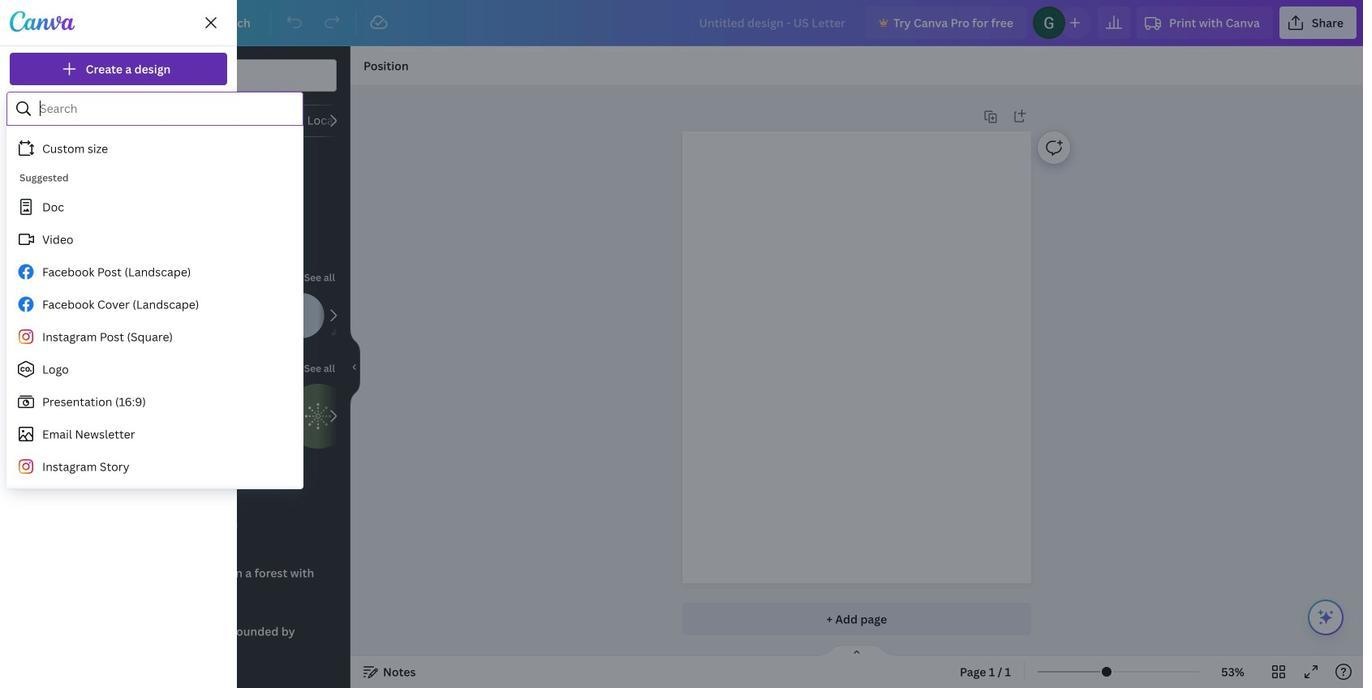 Task type: vqa. For each thing, say whether or not it's contained in the screenshot.
Top level navigation Element
no



Task type: locate. For each thing, give the bounding box(es) containing it.
side panel tab list
[[0, 46, 58, 688]]

1 group from the left
[[71, 384, 136, 449]]

show pages image
[[818, 644, 896, 657]]

triangle up image
[[331, 293, 377, 338]]

list
[[10, 137, 227, 399]]

rounded square image
[[123, 293, 169, 338]]

main menu bar
[[0, 0, 1363, 46]]

square image
[[71, 293, 117, 338]]

canva assistant image
[[1316, 608, 1336, 627]]

0 horizontal spatial group
[[71, 384, 136, 449]]

minimal sleek utilitarian pinwheel image
[[71, 183, 136, 248]]

Design title text field
[[686, 6, 860, 39]]

1 horizontal spatial group
[[143, 384, 208, 449]]

Search elements search field
[[104, 60, 304, 91]]

group
[[71, 384, 136, 449], [143, 384, 208, 449]]



Task type: describe. For each thing, give the bounding box(es) containing it.
hide image
[[350, 328, 360, 406]]

2 group from the left
[[143, 384, 208, 449]]

Search search field
[[40, 93, 292, 124]]

add this line to the canvas image
[[175, 293, 221, 338]]

modern minimal sticker image
[[286, 384, 351, 449]]

white circle shape image
[[279, 293, 325, 338]]



